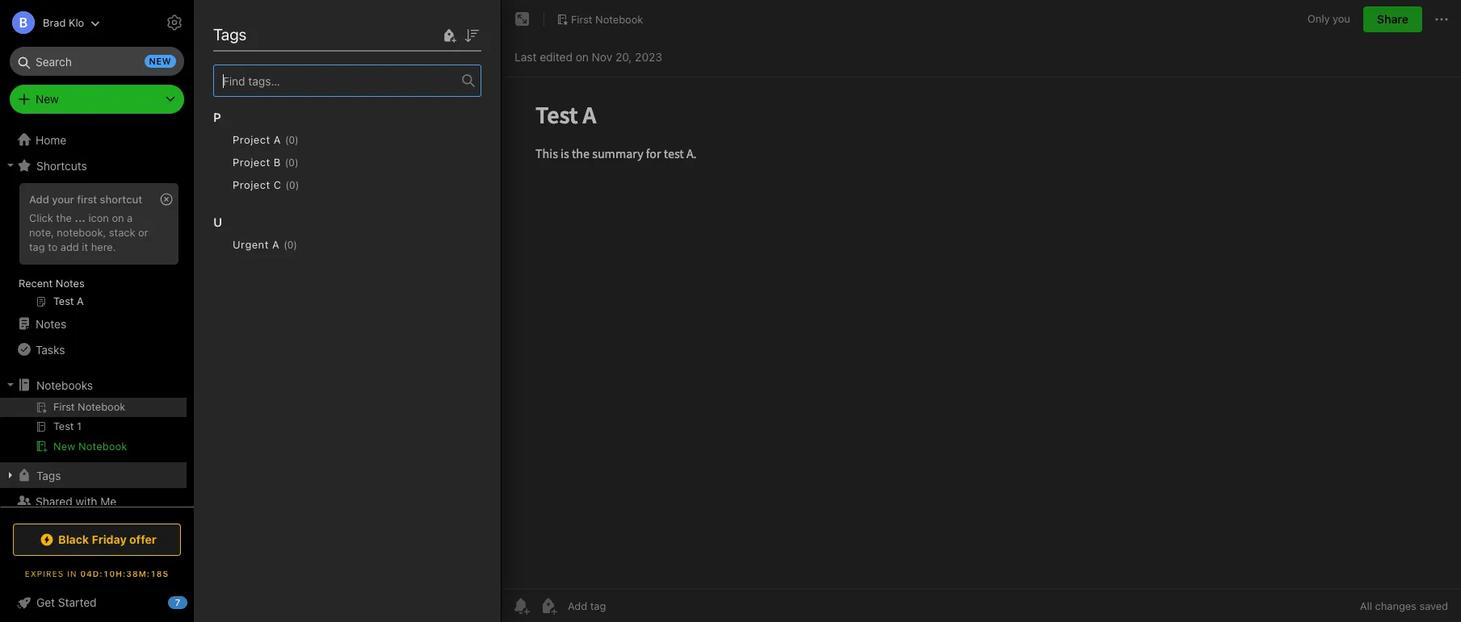 Task type: locate. For each thing, give the bounding box(es) containing it.
tag actions image down tag actions icon
[[299, 178, 325, 191]]

changes
[[1375, 600, 1417, 613]]

on left nov
[[576, 50, 589, 63]]

new up tags "button"
[[53, 440, 75, 453]]

black friday offer
[[58, 533, 157, 547]]

1 vertical spatial tag actions field
[[298, 153, 324, 171]]

first inside button
[[571, 13, 592, 26]]

1 horizontal spatial the
[[251, 109, 268, 123]]

2 vertical spatial project
[[233, 178, 270, 191]]

0 right b
[[289, 156, 295, 168]]

1 horizontal spatial first
[[571, 13, 592, 26]]

new inside button
[[53, 440, 75, 453]]

new notebook
[[53, 440, 127, 453]]

1 vertical spatial 1
[[215, 143, 219, 155]]

new
[[36, 92, 59, 106], [53, 440, 75, 453]]

icon on a note, notebook, stack or tag to add it here.
[[29, 212, 148, 253]]

0 horizontal spatial notebook
[[78, 440, 127, 453]]

Find tags… text field
[[214, 70, 462, 92]]

hour
[[222, 143, 243, 155]]

1 horizontal spatial first notebook
[[571, 13, 643, 26]]

2 horizontal spatial notebook
[[595, 13, 643, 26]]

project down ago
[[233, 156, 270, 169]]

notebooks
[[36, 378, 93, 392]]

1 left hour
[[215, 143, 219, 155]]

notebook inside group
[[78, 440, 127, 453]]

u
[[213, 215, 222, 229]]

0 vertical spatial a
[[240, 92, 248, 106]]

( right c in the left of the page
[[286, 179, 289, 191]]

(
[[285, 134, 289, 146], [285, 156, 289, 168], [286, 179, 289, 191], [284, 239, 287, 251]]

0 horizontal spatial first notebook
[[233, 16, 344, 35]]

notebooks link
[[0, 372, 187, 398]]

0 vertical spatial tags
[[213, 25, 247, 44]]

a right urgent
[[272, 238, 280, 251]]

Account field
[[0, 6, 100, 39]]

started
[[58, 596, 97, 610]]

0 horizontal spatial on
[[112, 212, 124, 224]]

last edited on nov 20, 2023
[[514, 50, 662, 63]]

notebook up tags "button"
[[78, 440, 127, 453]]

0 vertical spatial new
[[36, 92, 59, 106]]

1 vertical spatial notes
[[36, 317, 66, 331]]

new for new notebook
[[53, 440, 75, 453]]

0
[[289, 134, 295, 146], [289, 156, 295, 168], [289, 179, 295, 191], [287, 239, 293, 251]]

1
[[213, 50, 218, 64], [215, 143, 219, 155]]

0 right c in the left of the page
[[289, 179, 295, 191]]

click to collapse image
[[188, 593, 200, 612]]

project a ( 0 )
[[233, 133, 299, 146]]

new notebook group
[[0, 398, 187, 463]]

( down this is the summary for test a.
[[285, 134, 289, 146]]

)
[[295, 134, 299, 146], [295, 156, 298, 168], [295, 179, 299, 191], [293, 239, 297, 251]]

the left ...
[[56, 212, 72, 224]]

notes right recent
[[56, 277, 85, 290]]

( inside project a ( 0 )
[[285, 134, 289, 146]]

...
[[75, 212, 85, 224]]

saved
[[1419, 600, 1448, 613]]

row group
[[213, 97, 494, 279]]

expand note image
[[513, 10, 532, 29]]

1 vertical spatial a
[[274, 133, 281, 146]]

notes
[[56, 277, 85, 290], [36, 317, 66, 331]]

0 right urgent
[[287, 239, 293, 251]]

tag actions field right b
[[298, 153, 324, 171]]

tag actions image
[[298, 156, 324, 169]]

get started
[[36, 596, 97, 610]]

Tag actions field
[[299, 131, 324, 149], [298, 153, 324, 171], [299, 176, 325, 194]]

shortcut
[[100, 193, 142, 206]]

a
[[240, 92, 248, 106], [274, 133, 281, 146], [272, 238, 280, 251]]

shared with me
[[36, 495, 117, 508]]

tag actions image
[[299, 133, 324, 146], [299, 178, 325, 191]]

add
[[60, 241, 79, 253]]

brad
[[43, 16, 66, 29]]

share button
[[1363, 6, 1422, 32]]

0 inside project c ( 0 )
[[289, 179, 295, 191]]

first
[[77, 193, 97, 206]]

( for project a
[[285, 134, 289, 146]]

1 vertical spatial tags
[[36, 469, 61, 483]]

0 vertical spatial tag actions field
[[299, 131, 324, 149]]

black
[[58, 533, 89, 547]]

0 inside project b ( 0 )
[[289, 156, 295, 168]]

) right c in the left of the page
[[295, 179, 299, 191]]

1 vertical spatial on
[[112, 212, 124, 224]]

shortcuts button
[[0, 153, 187, 178]]

shared
[[36, 495, 72, 508]]

notebook up 20,
[[595, 13, 643, 26]]

0 vertical spatial 1
[[213, 50, 218, 64]]

) inside project c ( 0 )
[[295, 179, 299, 191]]

first notebook
[[571, 13, 643, 26], [233, 16, 344, 35]]

first notebook button
[[551, 8, 649, 31]]

home link
[[0, 127, 194, 153]]

0 horizontal spatial tags
[[36, 469, 61, 483]]

the right is
[[251, 109, 268, 123]]

tag actions field for project c
[[299, 176, 325, 194]]

0 for project c
[[289, 179, 295, 191]]

2 vertical spatial a
[[272, 238, 280, 251]]

1 hour ago
[[215, 143, 263, 155]]

project left c in the left of the page
[[233, 178, 270, 191]]

( right b
[[285, 156, 289, 168]]

1 project from the top
[[233, 133, 270, 146]]

0 vertical spatial project
[[233, 133, 270, 146]]

notes link
[[0, 311, 187, 337]]

tag actions image up tag actions icon
[[299, 133, 324, 146]]

project for project a
[[233, 133, 270, 146]]

new up home on the top left of page
[[36, 92, 59, 106]]

) right b
[[295, 156, 298, 168]]

first notebook up 'note'
[[233, 16, 344, 35]]

2 vertical spatial tag actions field
[[299, 176, 325, 194]]

0 down this is the summary for test a.
[[289, 134, 295, 146]]

1 for 1 hour ago
[[215, 143, 219, 155]]

last
[[514, 50, 537, 63]]

project down is
[[233, 133, 270, 146]]

1 horizontal spatial on
[[576, 50, 589, 63]]

notebook,
[[57, 226, 106, 239]]

notebook up find tags… text field
[[270, 16, 344, 35]]

a up b
[[274, 133, 281, 146]]

0 vertical spatial on
[[576, 50, 589, 63]]

0 vertical spatial notes
[[56, 277, 85, 290]]

( inside project b ( 0 )
[[285, 156, 289, 168]]

this is the summary for test a.
[[215, 109, 374, 123]]

) right urgent
[[293, 239, 297, 251]]

a.
[[363, 109, 374, 123]]

on left a
[[112, 212, 124, 224]]

1 vertical spatial new
[[53, 440, 75, 453]]

tags up shared on the bottom left
[[36, 469, 61, 483]]

a for project
[[274, 133, 281, 146]]

on
[[576, 50, 589, 63], [112, 212, 124, 224]]

expand notebooks image
[[4, 379, 17, 392]]

test a
[[215, 92, 248, 106]]

Search text field
[[21, 47, 173, 76]]

group containing add your first shortcut
[[0, 178, 187, 317]]

note,
[[29, 226, 54, 239]]

nov
[[592, 50, 612, 63]]

) down the summary
[[295, 134, 299, 146]]

cell
[[0, 398, 187, 418]]

2 project from the top
[[233, 156, 270, 169]]

offer
[[129, 533, 157, 547]]

tags
[[213, 25, 247, 44], [36, 469, 61, 483]]

1 vertical spatial tag actions image
[[299, 178, 325, 191]]

group
[[0, 178, 187, 317]]

new
[[149, 56, 171, 66]]

first up 'note'
[[233, 16, 266, 35]]

tags up 1 note
[[213, 25, 247, 44]]

7
[[175, 598, 180, 608]]

icon
[[88, 212, 109, 224]]

notebook inside note window element
[[595, 13, 643, 26]]

) inside project a ( 0 )
[[295, 134, 299, 146]]

tag actions field down tag actions icon
[[299, 176, 325, 194]]

all
[[1360, 600, 1372, 613]]

new inside popup button
[[36, 92, 59, 106]]

new search field
[[21, 47, 176, 76]]

1 left 'note'
[[213, 50, 218, 64]]

0 vertical spatial tag actions image
[[299, 133, 324, 146]]

1 vertical spatial project
[[233, 156, 270, 169]]

notes up tasks
[[36, 317, 66, 331]]

0 for project a
[[289, 134, 295, 146]]

tree
[[0, 127, 194, 550]]

first up the last edited on nov 20, 2023
[[571, 13, 592, 26]]

new button
[[10, 85, 184, 114]]

tag actions field up tag actions icon
[[299, 131, 324, 149]]

tag
[[29, 241, 45, 253]]

urgent
[[233, 238, 269, 251]]

first notebook up nov
[[571, 13, 643, 26]]

create new tag image
[[439, 25, 459, 45]]

a
[[127, 212, 133, 224]]

tag actions field for project a
[[299, 131, 324, 149]]

( right urgent
[[284, 239, 287, 251]]

a up is
[[240, 92, 248, 106]]

3 project from the top
[[233, 178, 270, 191]]

( inside project c ( 0 )
[[286, 179, 289, 191]]

notebook for new notebook button
[[78, 440, 127, 453]]

test
[[340, 109, 360, 123]]

new notebook button
[[0, 437, 187, 456]]

0 vertical spatial the
[[251, 109, 268, 123]]

Help and Learning task checklist field
[[0, 590, 194, 616]]

1 vertical spatial the
[[56, 212, 72, 224]]

here.
[[91, 241, 116, 253]]

) inside project b ( 0 )
[[295, 156, 298, 168]]

first
[[571, 13, 592, 26], [233, 16, 266, 35]]

in
[[67, 569, 77, 579]]

the
[[251, 109, 268, 123], [56, 212, 72, 224]]

0 inside project a ( 0 )
[[289, 134, 295, 146]]



Task type: describe. For each thing, give the bounding box(es) containing it.
klo
[[69, 16, 84, 29]]

me
[[100, 495, 117, 508]]

click
[[29, 212, 53, 224]]

with
[[76, 495, 97, 508]]

only
[[1307, 12, 1330, 25]]

add
[[29, 193, 49, 206]]

add your first shortcut
[[29, 193, 142, 206]]

0 for project b
[[289, 156, 295, 168]]

on inside icon on a note, notebook, stack or tag to add it here.
[[112, 212, 124, 224]]

) inside urgent a ( 0 )
[[293, 239, 297, 251]]

this
[[215, 109, 237, 123]]

Sort field
[[462, 25, 481, 45]]

shared with me link
[[0, 489, 187, 514]]

) for project a
[[295, 134, 299, 146]]

only you
[[1307, 12, 1350, 25]]

edited
[[540, 50, 573, 63]]

ago
[[246, 143, 263, 155]]

new for new
[[36, 92, 59, 106]]

project for project b
[[233, 156, 270, 169]]

row group containing p
[[213, 97, 494, 279]]

friday
[[92, 533, 127, 547]]

for
[[323, 109, 337, 123]]

it
[[82, 241, 88, 253]]

is
[[240, 109, 248, 123]]

04d:10h:38m:18s
[[80, 569, 169, 579]]

1 horizontal spatial notebook
[[270, 16, 344, 35]]

recent
[[19, 277, 53, 290]]

0 inside urgent a ( 0 )
[[287, 239, 293, 251]]

1 for 1 note
[[213, 50, 218, 64]]

tag actions field for project b
[[298, 153, 324, 171]]

all changes saved
[[1360, 600, 1448, 613]]

a for urgent
[[272, 238, 280, 251]]

( for project b
[[285, 156, 289, 168]]

test
[[215, 92, 237, 106]]

settings image
[[165, 13, 184, 32]]

tasks
[[36, 343, 65, 357]]

your
[[52, 193, 74, 206]]

Note Editor text field
[[502, 78, 1461, 590]]

expires in 04d:10h:38m:18s
[[25, 569, 169, 579]]

( inside urgent a ( 0 )
[[284, 239, 287, 251]]

add a reminder image
[[511, 597, 531, 616]]

tasks button
[[0, 337, 187, 363]]

project c ( 0 )
[[233, 178, 299, 191]]

b
[[274, 156, 281, 169]]

stack
[[109, 226, 135, 239]]

add tag image
[[539, 597, 558, 616]]

project for project c
[[233, 178, 270, 191]]

2023
[[635, 50, 662, 63]]

click the ...
[[29, 212, 85, 224]]

1 note
[[213, 50, 245, 64]]

tags inside "button"
[[36, 469, 61, 483]]

tag actions image for project c
[[299, 178, 325, 191]]

) for project b
[[295, 156, 298, 168]]

tree containing home
[[0, 127, 194, 550]]

p
[[213, 110, 221, 124]]

to
[[48, 241, 58, 253]]

expand tags image
[[4, 469, 17, 482]]

or
[[138, 226, 148, 239]]

( for project c
[[286, 179, 289, 191]]

tags button
[[0, 463, 187, 489]]

note
[[221, 50, 245, 64]]

first notebook inside first notebook button
[[571, 13, 643, 26]]

urgent a ( 0 )
[[233, 238, 297, 251]]

0 horizontal spatial the
[[56, 212, 72, 224]]

a for test
[[240, 92, 248, 106]]

notebook for first notebook button
[[595, 13, 643, 26]]

sort options image
[[462, 25, 481, 45]]

project b ( 0 )
[[233, 156, 298, 169]]

home
[[36, 133, 66, 147]]

share
[[1377, 12, 1409, 26]]

you
[[1333, 12, 1350, 25]]

summary
[[271, 109, 319, 123]]

tag actions image for project a
[[299, 133, 324, 146]]

black friday offer button
[[13, 524, 181, 556]]

shortcuts
[[36, 159, 87, 172]]

get
[[36, 596, 55, 610]]

0 horizontal spatial first
[[233, 16, 266, 35]]

recent notes
[[19, 277, 85, 290]]

c
[[274, 178, 281, 191]]

) for project c
[[295, 179, 299, 191]]

note window element
[[502, 0, 1461, 623]]

brad klo
[[43, 16, 84, 29]]

on inside note window element
[[576, 50, 589, 63]]

1 horizontal spatial tags
[[213, 25, 247, 44]]

expires
[[25, 569, 64, 579]]

20,
[[615, 50, 632, 63]]



Task type: vqa. For each thing, say whether or not it's contained in the screenshot.
documents at bottom
no



